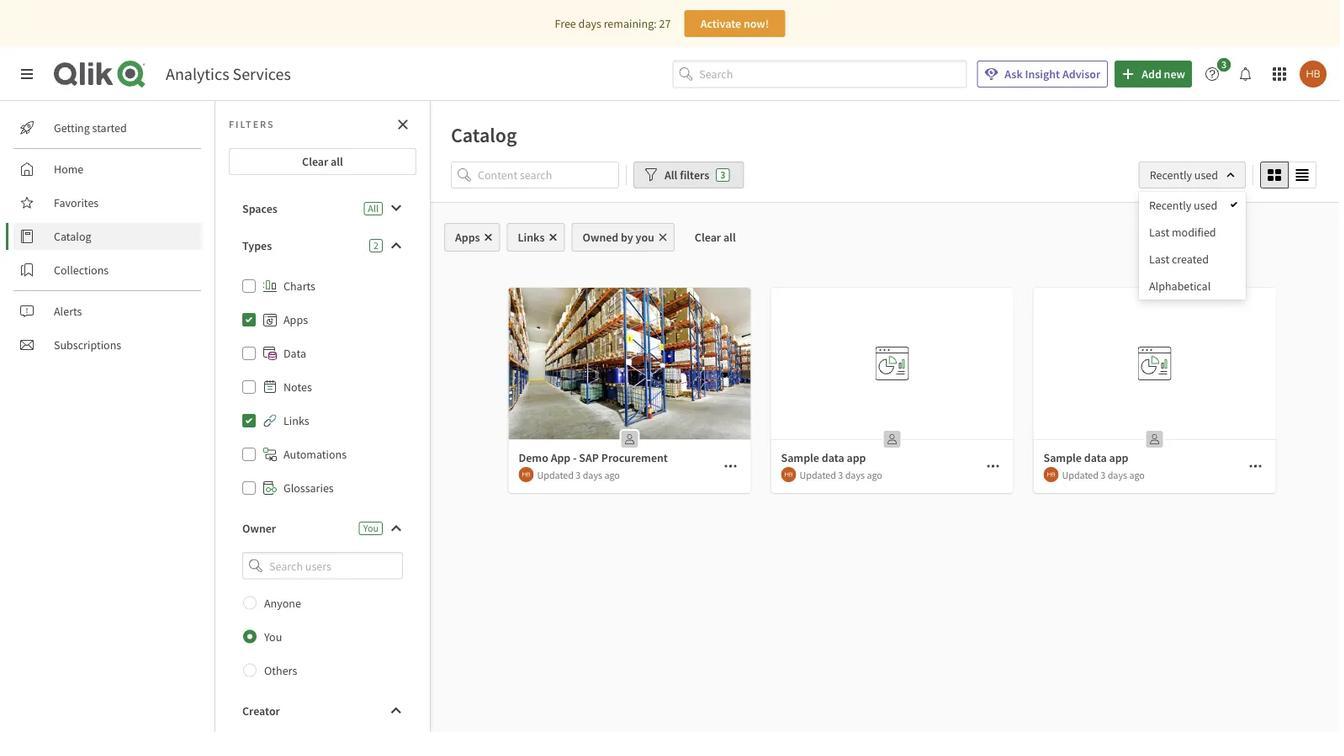 Task type: locate. For each thing, give the bounding box(es) containing it.
1 horizontal spatial sample
[[1044, 450, 1082, 465]]

0 horizontal spatial links
[[284, 413, 309, 428]]

1 sample from the left
[[781, 450, 820, 465]]

recently used
[[1150, 167, 1219, 183], [1150, 198, 1218, 213]]

last for last modified
[[1150, 225, 1170, 240]]

1 vertical spatial recently
[[1150, 198, 1192, 213]]

recently used for recently used 'option'
[[1150, 198, 1218, 213]]

3 updated from the left
[[1063, 468, 1099, 481]]

2 ago from the left
[[867, 468, 883, 481]]

3 personal element from the left
[[1142, 426, 1169, 453]]

1 app from the left
[[847, 450, 866, 465]]

2 used from the top
[[1194, 198, 1218, 213]]

analytics services element
[[166, 64, 291, 85]]

2 app from the left
[[1110, 450, 1129, 465]]

free
[[555, 16, 576, 31]]

activate now!
[[701, 16, 769, 31]]

0 horizontal spatial clear all button
[[229, 148, 417, 175]]

all
[[331, 154, 343, 169], [724, 230, 736, 245]]

list box
[[1140, 192, 1246, 300]]

2 last from the top
[[1150, 252, 1170, 267]]

0 vertical spatial recently
[[1150, 167, 1193, 183]]

personal element for first howard brown element from the left
[[616, 426, 643, 453]]

you inside owner 'option group'
[[264, 629, 282, 644]]

1 horizontal spatial links
[[518, 230, 545, 245]]

1 personal element from the left
[[616, 426, 643, 453]]

1 vertical spatial recently used
[[1150, 198, 1218, 213]]

1 data from the left
[[822, 450, 845, 465]]

0 vertical spatial clear all
[[302, 154, 343, 169]]

last left created
[[1150, 252, 1170, 267]]

updated 3 days ago
[[537, 468, 620, 481], [800, 468, 883, 481], [1063, 468, 1145, 481]]

Search text field
[[700, 60, 967, 88]]

2 howard brown image from the left
[[1044, 467, 1059, 482]]

last created option
[[1140, 246, 1246, 273]]

started
[[92, 120, 127, 135]]

catalog link
[[13, 223, 202, 250]]

1 vertical spatial last
[[1150, 252, 1170, 267]]

filters region
[[0, 0, 1341, 732]]

2 sample from the left
[[1044, 450, 1082, 465]]

1 horizontal spatial sample data app
[[1044, 450, 1129, 465]]

links inside links button
[[518, 230, 545, 245]]

updated 3 days ago for personal element for second howard brown element from left
[[800, 468, 883, 481]]

app
[[551, 450, 571, 465]]

1 vertical spatial apps
[[284, 312, 308, 327]]

1 horizontal spatial you
[[363, 522, 379, 535]]

1 vertical spatial used
[[1194, 198, 1218, 213]]

2 horizontal spatial updated 3 days ago
[[1063, 468, 1145, 481]]

0 horizontal spatial all
[[331, 154, 343, 169]]

1 horizontal spatial catalog
[[451, 122, 517, 147]]

updated
[[537, 468, 574, 481], [800, 468, 837, 481], [1063, 468, 1099, 481]]

ago
[[605, 468, 620, 481], [867, 468, 883, 481], [1130, 468, 1145, 481]]

2 horizontal spatial updated
[[1063, 468, 1099, 481]]

data
[[284, 346, 306, 361]]

creator
[[242, 703, 280, 718]]

links
[[518, 230, 545, 245], [284, 413, 309, 428]]

recently up the last modified
[[1150, 198, 1192, 213]]

used up 'modified'
[[1194, 198, 1218, 213]]

app for personal element for second howard brown element from left
[[847, 450, 866, 465]]

list box inside filters region
[[1140, 192, 1246, 300]]

days
[[579, 16, 602, 31], [583, 468, 603, 481], [846, 468, 865, 481], [1108, 468, 1128, 481]]

links right apps button
[[518, 230, 545, 245]]

0 horizontal spatial sample data app
[[781, 450, 866, 465]]

recently for recently used 'option'
[[1150, 198, 1192, 213]]

0 horizontal spatial clear
[[302, 154, 328, 169]]

apps button
[[444, 223, 500, 252]]

3 updated 3 days ago from the left
[[1063, 468, 1145, 481]]

0 vertical spatial apps
[[455, 230, 480, 245]]

alphabetical
[[1150, 279, 1211, 294]]

used inside 'option'
[[1194, 198, 1218, 213]]

2 sample data app from the left
[[1044, 450, 1129, 465]]

apps up data
[[284, 312, 308, 327]]

analytics services
[[166, 64, 291, 85]]

0 horizontal spatial you
[[264, 629, 282, 644]]

ago for first howard brown element from the left's personal element
[[605, 468, 620, 481]]

used up recently used 'option'
[[1195, 167, 1219, 183]]

1 vertical spatial you
[[264, 629, 282, 644]]

1 horizontal spatial app
[[1110, 450, 1129, 465]]

1 horizontal spatial ago
[[867, 468, 883, 481]]

0 horizontal spatial app
[[847, 450, 866, 465]]

2 horizontal spatial personal element
[[1142, 426, 1169, 453]]

by
[[621, 230, 634, 245]]

1 vertical spatial clear all
[[695, 230, 736, 245]]

activate now! link
[[685, 10, 786, 37]]

0 horizontal spatial howard brown image
[[781, 467, 797, 482]]

recently inside 'option'
[[1150, 198, 1192, 213]]

1 last from the top
[[1150, 225, 1170, 240]]

catalog up "content search" "text field"
[[451, 122, 517, 147]]

personal element
[[616, 426, 643, 453], [879, 426, 906, 453], [1142, 426, 1169, 453]]

procurement
[[602, 450, 668, 465]]

free days remaining: 27
[[555, 16, 671, 31]]

you
[[363, 522, 379, 535], [264, 629, 282, 644]]

1 horizontal spatial howard brown element
[[781, 467, 797, 482]]

collections
[[54, 263, 109, 278]]

alphabetical option
[[1140, 273, 1246, 300]]

notes
[[284, 380, 312, 395]]

1 horizontal spatial updated 3 days ago
[[800, 468, 883, 481]]

recently up recently used 'option'
[[1150, 167, 1193, 183]]

1 recently used from the top
[[1150, 167, 1219, 183]]

3 ago from the left
[[1130, 468, 1145, 481]]

0 horizontal spatial clear all
[[302, 154, 343, 169]]

3 inside filters region
[[721, 168, 726, 181]]

1 vertical spatial catalog
[[54, 229, 91, 244]]

1 horizontal spatial howard brown image
[[1044, 467, 1059, 482]]

3 for howard brown icon
[[576, 468, 581, 481]]

used inside field
[[1195, 167, 1219, 183]]

home
[[54, 162, 84, 177]]

1 horizontal spatial personal element
[[879, 426, 906, 453]]

services
[[233, 64, 291, 85]]

subscriptions link
[[13, 332, 202, 359]]

1 horizontal spatial all
[[724, 230, 736, 245]]

analytics
[[166, 64, 229, 85]]

0 horizontal spatial sample
[[781, 450, 820, 465]]

creator button
[[229, 697, 417, 724]]

2 data from the left
[[1085, 450, 1107, 465]]

0 horizontal spatial personal element
[[616, 426, 643, 453]]

last modified option
[[1140, 219, 1246, 246]]

1 updated 3 days ago from the left
[[537, 468, 620, 481]]

1 howard brown element from the left
[[519, 467, 534, 482]]

0 horizontal spatial ago
[[605, 468, 620, 481]]

personal element for 1st howard brown element from the right
[[1142, 426, 1169, 453]]

howard brown element
[[519, 467, 534, 482], [781, 467, 797, 482], [1044, 467, 1059, 482]]

1 recently from the top
[[1150, 167, 1193, 183]]

3 howard brown element from the left
[[1044, 467, 1059, 482]]

1 horizontal spatial updated
[[800, 468, 837, 481]]

catalog inside navigation pane element
[[54, 229, 91, 244]]

clear all button
[[229, 148, 417, 175], [682, 223, 750, 252]]

types
[[242, 238, 272, 253]]

used for recently used field
[[1195, 167, 1219, 183]]

list box containing recently used
[[1140, 192, 1246, 300]]

2 updated 3 days ago from the left
[[800, 468, 883, 481]]

1 horizontal spatial apps
[[455, 230, 480, 245]]

0 horizontal spatial updated 3 days ago
[[537, 468, 620, 481]]

recently used inside recently used 'option'
[[1150, 198, 1218, 213]]

recently
[[1150, 167, 1193, 183], [1150, 198, 1192, 213]]

recently used inside recently used field
[[1150, 167, 1219, 183]]

2 horizontal spatial ago
[[1130, 468, 1145, 481]]

recently used for recently used field
[[1150, 167, 1219, 183]]

sample data app for first howard brown image from the right
[[1044, 450, 1129, 465]]

3 for first howard brown image from the right
[[1101, 468, 1106, 481]]

clear all
[[302, 154, 343, 169], [695, 230, 736, 245]]

owner option group
[[229, 586, 417, 687]]

getting started
[[54, 120, 127, 135]]

2 recently used from the top
[[1150, 198, 1218, 213]]

1 vertical spatial clear
[[695, 230, 721, 245]]

0 vertical spatial used
[[1195, 167, 1219, 183]]

3
[[721, 168, 726, 181], [576, 468, 581, 481], [839, 468, 844, 481], [1101, 468, 1106, 481]]

updated 3 days ago for first howard brown element from the left's personal element
[[537, 468, 620, 481]]

all filters
[[665, 167, 710, 183]]

modified
[[1172, 225, 1217, 240]]

2 personal element from the left
[[879, 426, 906, 453]]

favorites link
[[13, 189, 202, 216]]

you
[[636, 230, 655, 245]]

catalog
[[451, 122, 517, 147], [54, 229, 91, 244]]

0 vertical spatial recently used
[[1150, 167, 1219, 183]]

1 vertical spatial clear all button
[[682, 223, 750, 252]]

1 sample data app from the left
[[781, 450, 866, 465]]

1 horizontal spatial data
[[1085, 450, 1107, 465]]

clear
[[302, 154, 328, 169], [695, 230, 721, 245]]

filters
[[680, 167, 710, 183]]

navigation pane element
[[0, 108, 215, 365]]

updated 3 days ago for 1st howard brown element from the right personal element
[[1063, 468, 1145, 481]]

0 vertical spatial you
[[363, 522, 379, 535]]

searchbar element
[[673, 60, 967, 88]]

insight
[[1025, 66, 1061, 82]]

1 howard brown image from the left
[[781, 467, 797, 482]]

sample data app
[[781, 450, 866, 465], [1044, 450, 1129, 465]]

last
[[1150, 225, 1170, 240], [1150, 252, 1170, 267]]

howard brown image
[[781, 467, 797, 482], [1044, 467, 1059, 482]]

0 horizontal spatial updated
[[537, 468, 574, 481]]

app
[[847, 450, 866, 465], [1110, 450, 1129, 465]]

days for howard brown icon
[[583, 468, 603, 481]]

0 horizontal spatial apps
[[284, 312, 308, 327]]

1 used from the top
[[1195, 167, 1219, 183]]

0 vertical spatial last
[[1150, 225, 1170, 240]]

recently used up the last modified
[[1150, 198, 1218, 213]]

apps
[[455, 230, 480, 245], [284, 312, 308, 327]]

links down the "notes"
[[284, 413, 309, 428]]

2 recently from the top
[[1150, 198, 1192, 213]]

last up 'last created'
[[1150, 225, 1170, 240]]

qlik sense app image
[[509, 288, 751, 439]]

recently used up recently used 'option'
[[1150, 167, 1219, 183]]

advisor
[[1063, 66, 1101, 82]]

0 horizontal spatial catalog
[[54, 229, 91, 244]]

used for recently used 'option'
[[1194, 198, 1218, 213]]

used
[[1195, 167, 1219, 183], [1194, 198, 1218, 213]]

sample for second howard brown image from right
[[781, 450, 820, 465]]

0 vertical spatial links
[[518, 230, 545, 245]]

all
[[665, 167, 678, 183]]

recently for recently used field
[[1150, 167, 1193, 183]]

apps left links button
[[455, 230, 480, 245]]

data
[[822, 450, 845, 465], [1085, 450, 1107, 465]]

filters
[[229, 118, 275, 131]]

0 horizontal spatial howard brown element
[[519, 467, 534, 482]]

2 horizontal spatial howard brown element
[[1044, 467, 1059, 482]]

catalog down favorites
[[54, 229, 91, 244]]

data for second howard brown element from left
[[822, 450, 845, 465]]

1 ago from the left
[[605, 468, 620, 481]]

ago for personal element for second howard brown element from left
[[867, 468, 883, 481]]

sample
[[781, 450, 820, 465], [1044, 450, 1082, 465]]

Recently used field
[[1139, 162, 1246, 189]]

-
[[573, 450, 577, 465]]

0 horizontal spatial data
[[822, 450, 845, 465]]

recently inside field
[[1150, 167, 1193, 183]]

alerts
[[54, 304, 82, 319]]



Task type: describe. For each thing, give the bounding box(es) containing it.
alerts link
[[13, 298, 202, 325]]

close sidebar menu image
[[20, 67, 34, 81]]

switch view group
[[1261, 162, 1317, 189]]

1 horizontal spatial clear all button
[[682, 223, 750, 252]]

1 updated from the left
[[537, 468, 574, 481]]

ask insight advisor
[[1005, 66, 1101, 82]]

Content search text field
[[478, 162, 619, 189]]

ask
[[1005, 66, 1023, 82]]

charts
[[284, 279, 316, 294]]

0 vertical spatial clear all button
[[229, 148, 417, 175]]

glossaries
[[284, 481, 334, 496]]

0 vertical spatial clear
[[302, 154, 328, 169]]

0 vertical spatial catalog
[[451, 122, 517, 147]]

ask insight advisor button
[[977, 61, 1109, 88]]

now!
[[744, 16, 769, 31]]

sap
[[579, 450, 599, 465]]

owned
[[583, 230, 619, 245]]

apps inside button
[[455, 230, 480, 245]]

last modified
[[1150, 225, 1217, 240]]

demo
[[519, 450, 549, 465]]

2
[[374, 239, 379, 252]]

1 vertical spatial links
[[284, 413, 309, 428]]

27
[[659, 16, 671, 31]]

getting
[[54, 120, 90, 135]]

0 vertical spatial all
[[331, 154, 343, 169]]

recently used option
[[1140, 192, 1246, 219]]

3 for second howard brown image from right
[[839, 468, 844, 481]]

data for 1st howard brown element from the right
[[1085, 450, 1107, 465]]

last created
[[1150, 252, 1209, 267]]

favorites
[[54, 195, 99, 210]]

owner
[[242, 521, 276, 536]]

links button
[[507, 223, 565, 252]]

sample data app for second howard brown image from right
[[781, 450, 866, 465]]

created
[[1172, 252, 1209, 267]]

last for last created
[[1150, 252, 1170, 267]]

ago for 1st howard brown element from the right personal element
[[1130, 468, 1145, 481]]

2 howard brown element from the left
[[781, 467, 797, 482]]

getting started link
[[13, 114, 202, 141]]

howard brown image
[[519, 467, 534, 482]]

collections link
[[13, 257, 202, 284]]

1 horizontal spatial clear all
[[695, 230, 736, 245]]

others
[[264, 663, 297, 678]]

automations
[[284, 447, 347, 462]]

demo app - sap procurement
[[519, 450, 668, 465]]

owned by you
[[583, 230, 655, 245]]

remaining:
[[604, 16, 657, 31]]

personal element for second howard brown element from left
[[879, 426, 906, 453]]

2 updated from the left
[[800, 468, 837, 481]]

app for 1st howard brown element from the right personal element
[[1110, 450, 1129, 465]]

owned by you button
[[572, 223, 675, 252]]

subscriptions
[[54, 337, 121, 353]]

anyone
[[264, 596, 301, 611]]

activate
[[701, 16, 742, 31]]

days for first howard brown image from the right
[[1108, 468, 1128, 481]]

sample for first howard brown image from the right
[[1044, 450, 1082, 465]]

1 vertical spatial all
[[724, 230, 736, 245]]

days for second howard brown image from right
[[846, 468, 865, 481]]

home link
[[13, 156, 202, 183]]

1 horizontal spatial clear
[[695, 230, 721, 245]]



Task type: vqa. For each thing, say whether or not it's contained in the screenshot.
Getting started
yes



